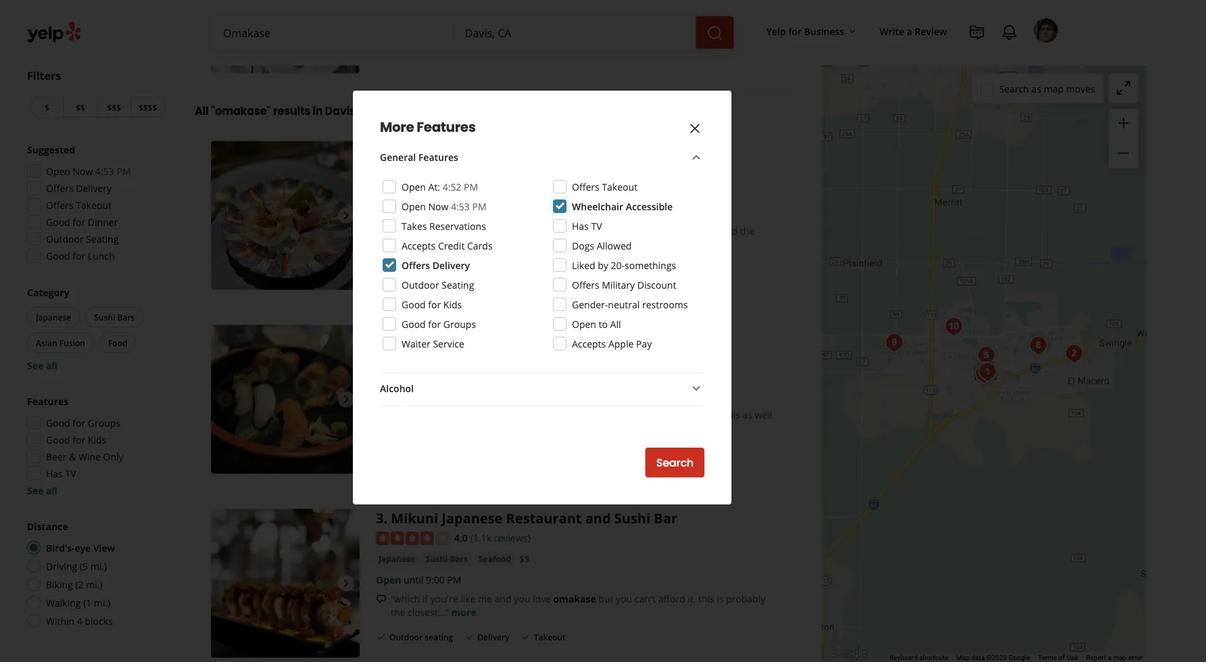 Task type: describe. For each thing, give the bounding box(es) containing it.
has inside more features dialog
[[572, 219, 589, 232]]

yelp
[[767, 25, 786, 38]]

$$$ button
[[97, 97, 131, 118]]

accepts for accepts credit cards
[[402, 239, 436, 252]]

military
[[602, 278, 635, 291]]

seafood button
[[476, 552, 514, 565]]

delivery inside more features dialog
[[433, 259, 470, 271]]

and left they
[[660, 224, 677, 237]]

previous image for 2
[[216, 391, 233, 407]]

japanese button up alcohol
[[376, 368, 418, 381]]

slideshow element for 2
[[211, 325, 360, 474]]

all inside more features dialog
[[610, 317, 621, 330]]

hikari sushi & omakase link
[[391, 141, 553, 159]]

platter and my other friends got various rolls as well as one or..."
[[391, 408, 773, 434]]

waiter service
[[402, 337, 464, 350]]

delivery up "dinner"
[[76, 182, 112, 194]]

map data ©2023 google
[[957, 654, 1030, 662]]

pm for "which if you're like me and you love
[[447, 573, 461, 586]]

mi.) for biking (2 mi.)
[[86, 578, 103, 591]]

$$$$ inside button
[[139, 102, 157, 113]]

offers up wheelchair at top
[[572, 180, 600, 193]]

spices
[[553, 8, 580, 21]]

previous image for 1
[[216, 207, 233, 223]]

wheelchair accessible
[[572, 200, 673, 213]]

a right report
[[1108, 654, 1112, 662]]

bird's-
[[46, 541, 75, 554]]

japanese right waiter at the left of page
[[431, 325, 492, 343]]

has
[[603, 8, 619, 21]]

open now 4:53 pm inside more features dialog
[[402, 200, 487, 213]]

error
[[1129, 654, 1143, 662]]

min
[[428, 205, 446, 218]]

close image
[[687, 120, 703, 137]]

omakase
[[553, 592, 596, 605]]

good for kids inside more features dialog
[[402, 298, 462, 311]]

2 vertical spatial as
[[391, 422, 401, 434]]

mi.) for walking (1 mi.)
[[94, 596, 110, 609]]

group containing category
[[24, 285, 168, 372]]

more link for japanese
[[451, 606, 476, 618]]

beer & wine only
[[46, 450, 124, 463]]

4
[[77, 614, 82, 627]]

0 vertical spatial more link
[[475, 21, 500, 34]]

japanese button up open until 9:00 pm
[[376, 552, 418, 565]]

. for 2
[[384, 325, 388, 343]]

sushi bars button up food
[[85, 307, 144, 327]]

pm for open now
[[464, 180, 478, 193]]

2 . huku japanese bistro
[[376, 325, 536, 343]]

search for search as map moves
[[999, 82, 1029, 95]]

all for features
[[46, 484, 57, 497]]

0 vertical spatial all
[[195, 103, 209, 119]]

see for features
[[27, 484, 43, 497]]

discount
[[637, 278, 676, 291]]

1 horizontal spatial as
[[743, 408, 753, 421]]

0 horizontal spatial good for groups
[[46, 416, 120, 429]]

bars inside group
[[117, 311, 135, 323]]

japanese for 'japanese' button below category on the top left
[[36, 311, 71, 323]]

report a map error
[[1086, 654, 1143, 662]]

offers down liked
[[572, 278, 600, 291]]

japanese button down category on the top left
[[27, 307, 80, 327]]

my for other
[[594, 408, 608, 421]]

map region
[[663, 22, 1183, 662]]

service
[[433, 337, 464, 350]]

sushi bars up food
[[94, 311, 135, 323]]

by
[[598, 259, 608, 271]]

1
[[376, 141, 384, 159]]

neutral
[[608, 298, 640, 311]]

(1.1k reviews)
[[471, 531, 530, 544]]

seating inside more features dialog
[[442, 278, 474, 291]]

probably
[[726, 592, 766, 605]]

0 horizontal spatial groups
[[88, 416, 120, 429]]

sushi up food
[[94, 311, 115, 323]]

"which
[[391, 592, 420, 605]]

report
[[1086, 654, 1106, 662]]

1 horizontal spatial in
[[408, 205, 418, 218]]

search as map moves
[[999, 82, 1095, 95]]

0 horizontal spatial mikuni japanese restaurant and sushi bar image
[[211, 509, 360, 657]]

walking (1 mi.)
[[46, 596, 110, 609]]

but
[[599, 592, 614, 605]]

it,
[[688, 592, 696, 605]]

open until 9:00 pm
[[376, 573, 461, 586]]

san
[[715, 8, 731, 21]]

$$$$ button
[[131, 97, 165, 118]]

features for more features
[[417, 118, 476, 137]]

alcohol button
[[380, 380, 705, 398]]

accepts for accepts apple pay
[[572, 337, 606, 350]]

outdoor down bay
[[389, 47, 423, 58]]

$$ button
[[63, 97, 97, 118]]

data
[[972, 654, 985, 662]]

terms
[[1038, 654, 1057, 662]]

"omakase"
[[211, 103, 271, 119]]

this
[[698, 592, 714, 605]]

mikuni japanese restaurant and sushi bar link
[[391, 509, 677, 527]]

open for offers delivery
[[46, 165, 70, 178]]

japanese for 'japanese' button over alcohol
[[379, 369, 415, 380]]

omakase inside "i took my wife and a few friends here on a wednesday night and they all loved the omakase !" more
[[391, 238, 435, 251]]

sushi up the 9:00
[[426, 553, 448, 564]]

3
[[376, 509, 384, 527]]

outdoor down took
[[389, 264, 423, 275]]

nami sushi image
[[1025, 332, 1052, 359]]

accepts credit cards
[[402, 239, 493, 252]]

hikari sushi & omakase image
[[211, 141, 360, 290]]

food button
[[99, 333, 136, 353]]

sushi bars button for sushi bars link for huku
[[423, 368, 471, 381]]

outdoor down closest..."
[[389, 632, 423, 643]]

sushi left bar
[[615, 509, 651, 527]]

outdoor seating for mikuni
[[389, 632, 453, 643]]

outdoor inside group
[[46, 232, 84, 245]]

sushi bars button for sushi bars link to the top
[[376, 184, 423, 197]]

or..."
[[422, 422, 443, 434]]

more link for sushi
[[444, 238, 469, 251]]

california
[[361, 103, 414, 119]]

map for moves
[[1044, 82, 1064, 95]]

business
[[804, 25, 845, 38]]

see all for category
[[27, 359, 57, 372]]

groups inside more features dialog
[[444, 317, 476, 330]]

you inside but you can't afford it, this is probably the closest..."
[[616, 592, 632, 605]]

map for error
[[1113, 654, 1127, 662]]

been
[[621, 8, 643, 21]]

"burma eat brings unique flavor and spices that has been very popular in san francisco bay area to davis."
[[391, 8, 775, 34]]

1 vertical spatial $$$$
[[476, 185, 498, 197]]

shortcuts
[[920, 654, 948, 662]]

open down gender-
[[572, 317, 596, 330]]

japanese link for huku
[[376, 368, 418, 381]]

slideshow element for 3
[[211, 509, 360, 657]]

yelp for business button
[[761, 19, 863, 43]]

4.0 link for second 4 star rating image from the bottom
[[454, 346, 468, 360]]

hikari
[[391, 141, 432, 159]]

tv inside more features dialog
[[591, 219, 602, 232]]

has tv inside group
[[46, 467, 76, 480]]

takeout inside more features dialog
[[602, 180, 638, 193]]

accepts apple pay
[[572, 337, 652, 350]]

closest..."
[[408, 606, 449, 618]]

keyboard shortcuts button
[[890, 653, 948, 662]]

offers military discount
[[572, 278, 676, 291]]

map
[[957, 654, 970, 662]]

i love sushi image
[[941, 313, 968, 340]]

driving (5 mi.)
[[46, 560, 107, 572]]

2 vertical spatial features
[[27, 395, 68, 407]]

0 horizontal spatial open now 4:53 pm
[[46, 165, 131, 178]]

a right write
[[907, 25, 913, 38]]

good for dinner
[[46, 215, 118, 228]]

seafood link
[[476, 552, 514, 565]]

takeout down the spices
[[534, 47, 566, 58]]

(1.1k
[[471, 531, 492, 544]]

zen toro japanese bistro & sushi bar image
[[972, 358, 999, 385]]

and up "cards"
[[458, 224, 475, 237]]

sushi bars up opens
[[379, 185, 421, 196]]

good for groups inside more features dialog
[[402, 317, 476, 330]]

general features
[[380, 150, 458, 163]]

4:52
[[443, 180, 461, 193]]

seating for japanese
[[425, 632, 453, 643]]

group containing features
[[23, 394, 168, 497]]

16 speech v2 image for platter and my other friends got various rolls as well as one or..."
[[376, 410, 387, 420]]

!"
[[435, 238, 441, 251]]

in inside "burma eat brings unique flavor and spices that has been very popular in san francisco bay area to davis."
[[704, 8, 712, 21]]

of
[[1059, 654, 1065, 662]]

night
[[635, 224, 658, 237]]

takeout down love at the bottom
[[534, 632, 566, 643]]

can't
[[635, 592, 656, 605]]

outdoor inside more features dialog
[[402, 278, 439, 291]]

tv inside group
[[65, 467, 76, 480]]

16 speech v2 image for "burma eat brings unique flavor and spices that has been very popular in san francisco bay area to davis."
[[376, 9, 387, 20]]

0 vertical spatial &
[[475, 141, 486, 159]]

japanese up the (1.1k
[[442, 509, 503, 527]]

within 4 blocks
[[46, 614, 113, 627]]

next image for 1 . hikari sushi & omakase
[[338, 207, 354, 223]]

my burma image
[[972, 362, 999, 389]]

1 vertical spatial offers takeout
[[46, 198, 112, 211]]

myu myu image
[[972, 356, 999, 383]]

only
[[103, 450, 124, 463]]

16 checkmark v2 image for takeout
[[520, 631, 531, 642]]

very
[[646, 8, 664, 21]]

0 vertical spatial omakase
[[489, 141, 553, 159]]

1 outdoor seating from the top
[[389, 47, 453, 58]]

sushi up 9:30
[[426, 369, 448, 380]]

google image
[[826, 644, 870, 662]]

write a review
[[880, 25, 947, 38]]

cards
[[467, 239, 493, 252]]

1 4.0 from the top
[[454, 347, 468, 360]]

option group containing distance
[[23, 519, 168, 632]]

hikari sushi & omakase image
[[974, 358, 1001, 385]]

offers delivery inside group
[[46, 182, 112, 194]]

restrooms
[[642, 298, 688, 311]]

4:53 inside group
[[95, 165, 114, 178]]

mikuni
[[391, 509, 438, 527]]

here
[[537, 224, 557, 237]]

expand map image
[[1116, 80, 1132, 96]]

open up takes
[[402, 200, 426, 213]]

more for top the more link
[[475, 21, 500, 34]]

2 horizontal spatial as
[[1032, 82, 1042, 95]]

dinner
[[88, 215, 118, 228]]

sushi bars up the 9:00
[[426, 553, 468, 564]]

until for mikuni
[[404, 573, 424, 586]]

opens
[[376, 205, 406, 218]]

my for wife
[[421, 224, 435, 237]]

search for search
[[656, 455, 694, 470]]

sushi down more features
[[436, 141, 472, 159]]

outdoor seating inside group
[[46, 232, 119, 245]]

offers up good for dinner
[[46, 198, 73, 211]]

2 4.0 from the top
[[454, 531, 468, 544]]

davis sushi & fusion image
[[881, 329, 908, 356]]

bistro
[[496, 325, 536, 343]]

eat
[[426, 8, 440, 21]]

wife
[[438, 224, 456, 237]]

well
[[755, 408, 773, 421]]

is
[[717, 592, 724, 605]]

all for category
[[46, 359, 57, 372]]

japanese button up min
[[429, 184, 471, 197]]

1 horizontal spatial huku japanese bistro image
[[1061, 340, 1088, 367]]

area
[[409, 21, 429, 34]]



Task type: locate. For each thing, give the bounding box(es) containing it.
sushi bars link
[[376, 184, 423, 197], [423, 368, 471, 381], [423, 552, 471, 565]]

2 see from the top
[[27, 484, 43, 497]]

"i
[[391, 224, 397, 237]]

zoom out image
[[1116, 145, 1132, 161]]

0 horizontal spatial has
[[46, 467, 63, 480]]

offers delivery up good for dinner
[[46, 182, 112, 194]]

walking
[[46, 596, 81, 609]]

yuchan shokudo image
[[972, 358, 999, 385]]

more down unique
[[475, 21, 500, 34]]

"which if you're like me and you love omakase
[[391, 592, 596, 605]]

1 seating from the top
[[425, 47, 453, 58]]

all left "omakase"
[[195, 103, 209, 119]]

3 seating from the top
[[425, 632, 453, 643]]

"burma
[[391, 8, 424, 21]]

0 horizontal spatial omakase
[[391, 238, 435, 251]]

one
[[403, 422, 420, 434]]

sushi bars button for sushi bars link related to mikuni
[[423, 552, 471, 565]]

1 vertical spatial $$
[[476, 369, 487, 381]]

20-
[[611, 259, 625, 271]]

16 chevron down v2 image
[[847, 26, 858, 37]]

as left the moves
[[1032, 82, 1042, 95]]

offers delivery
[[46, 182, 112, 194], [402, 259, 470, 271]]

0 vertical spatial see
[[27, 359, 43, 372]]

a left the few
[[478, 224, 483, 237]]

1 horizontal spatial 16 checkmark v2 image
[[520, 631, 531, 642]]

and
[[534, 8, 551, 21], [458, 224, 475, 237], [660, 224, 677, 237], [575, 408, 592, 421], [585, 509, 611, 527], [495, 592, 512, 605]]

2 slideshow element from the top
[[211, 141, 360, 290]]

1 16 speech v2 image from the top
[[376, 226, 387, 237]]

pm for platter and my other friends got various rolls as well as one or..."
[[447, 389, 461, 402]]

more down wife
[[444, 238, 469, 251]]

option group
[[23, 519, 168, 632]]

brings
[[443, 8, 470, 21]]

0 vertical spatial mi.)
[[90, 560, 107, 572]]

lunch
[[88, 249, 115, 262]]

has tv down beer
[[46, 467, 76, 480]]

2 16 speech v2 image from the top
[[376, 594, 387, 604]]

0 horizontal spatial friends
[[504, 224, 535, 237]]

4 star rating image
[[376, 348, 449, 361], [376, 532, 449, 545]]

2 vertical spatial mi.)
[[94, 596, 110, 609]]

keyboard
[[890, 654, 918, 662]]

0 horizontal spatial the
[[391, 606, 405, 618]]

has tv inside more features dialog
[[572, 219, 602, 232]]

the
[[740, 224, 755, 237], [391, 606, 405, 618]]

japanese for 'japanese' button above open until 9:00 pm
[[379, 553, 415, 564]]

None search field
[[212, 16, 737, 49]]

japanese up alcohol
[[379, 369, 415, 380]]

until
[[404, 389, 424, 402], [404, 573, 424, 586]]

delivery down the "which if you're like me and you love omakase
[[478, 632, 510, 643]]

2 horizontal spatial $$
[[519, 552, 530, 565]]

outdoor seating inside more features dialog
[[402, 278, 474, 291]]

open for platter and my other friends got various rolls as well as one or..."
[[376, 389, 401, 402]]

next image for 3 . mikuni japanese restaurant and sushi bar
[[338, 575, 354, 591]]

1 vertical spatial until
[[404, 573, 424, 586]]

and right 'restaurant'
[[585, 509, 611, 527]]

view
[[93, 541, 115, 554]]

see all button down asian
[[27, 359, 57, 372]]

bay
[[391, 21, 407, 34]]

0 vertical spatial .
[[384, 141, 388, 159]]

good for kids up "huku"
[[402, 298, 462, 311]]

1 vertical spatial sushi bars link
[[423, 368, 471, 381]]

3 slideshow element from the top
[[211, 325, 360, 474]]

$$$
[[107, 102, 121, 113]]

0 horizontal spatial search
[[656, 455, 694, 470]]

16 checkmark v2 image for outdoor seating
[[376, 47, 387, 58]]

0 vertical spatial sushi bars link
[[376, 184, 423, 197]]

the inside but you can't afford it, this is probably the closest..."
[[391, 606, 405, 618]]

. left mikuni
[[384, 509, 388, 527]]

$$$$ right 4:52
[[476, 185, 498, 197]]

1 horizontal spatial good for kids
[[402, 298, 462, 311]]

1 see from the top
[[27, 359, 43, 372]]

2 until from the top
[[404, 573, 424, 586]]

all right they
[[701, 224, 711, 237]]

$$ inside button
[[76, 102, 85, 113]]

but you can't afford it, this is probably the closest..."
[[391, 592, 766, 618]]

0 vertical spatial search
[[999, 82, 1029, 95]]

category
[[27, 286, 69, 299]]

open up "which
[[376, 573, 401, 586]]

2 vertical spatial more link
[[451, 606, 476, 618]]

projects image
[[969, 24, 985, 41]]

more link down wife
[[444, 238, 469, 251]]

biking (2 mi.)
[[46, 578, 103, 591]]

more link down like
[[451, 606, 476, 618]]

see all button for category
[[27, 359, 57, 372]]

1 vertical spatial 16 speech v2 image
[[376, 410, 387, 420]]

0 vertical spatial 4.0 link
[[454, 346, 468, 360]]

next image for 2 . huku japanese bistro
[[338, 391, 354, 407]]

takes
[[402, 219, 427, 232]]

in left "7"
[[408, 205, 418, 218]]

me
[[478, 592, 492, 605]]

and right platter
[[575, 408, 592, 421]]

1 vertical spatial 4 star rating image
[[376, 532, 449, 545]]

map left error
[[1113, 654, 1127, 662]]

as left well
[[743, 408, 753, 421]]

outdoor seating for hikari
[[389, 264, 453, 275]]

1 vertical spatial good for kids
[[46, 433, 106, 446]]

16 speech v2 image
[[376, 9, 387, 20], [376, 410, 387, 420]]

bars down service
[[450, 369, 468, 380]]

2 horizontal spatial in
[[704, 8, 712, 21]]

in left san
[[704, 8, 712, 21]]

user actions element
[[756, 17, 1077, 100]]

bars up opens in 7 min
[[402, 185, 421, 196]]

open to all
[[572, 317, 621, 330]]

search image
[[707, 25, 723, 41]]

0 horizontal spatial my
[[421, 224, 435, 237]]

within
[[46, 614, 74, 627]]

2 vertical spatial more
[[451, 606, 476, 618]]

japanese link for mikuni
[[376, 552, 418, 565]]

0 horizontal spatial good for kids
[[46, 433, 106, 446]]

0 vertical spatial until
[[404, 389, 424, 402]]

beer
[[46, 450, 67, 463]]

1 vertical spatial to
[[599, 317, 608, 330]]

davis."
[[443, 21, 472, 34]]

write
[[880, 25, 905, 38]]

took
[[399, 224, 419, 237]]

and right me at the bottom left of page
[[495, 592, 512, 605]]

2 . from the top
[[384, 325, 388, 343]]

unique
[[473, 8, 504, 21]]

google
[[1009, 654, 1030, 662]]

16 checkmark v2 image
[[376, 47, 387, 58], [520, 631, 531, 642]]

sushi bars link up opens
[[376, 184, 423, 197]]

1 vertical spatial kids
[[88, 433, 106, 446]]

1 vertical spatial open now 4:53 pm
[[402, 200, 487, 213]]

map left the moves
[[1044, 82, 1064, 95]]

1 horizontal spatial kids
[[444, 298, 462, 311]]

0 vertical spatial good for kids
[[402, 298, 462, 311]]

open for "which if you're like me and you love
[[376, 573, 401, 586]]

1 16 speech v2 image from the top
[[376, 9, 387, 20]]

previous image
[[216, 575, 233, 591]]

3 outdoor seating from the top
[[389, 632, 453, 643]]

in
[[704, 8, 712, 21], [313, 103, 323, 119], [408, 205, 418, 218]]

see all for features
[[27, 484, 57, 497]]

pm for offers delivery
[[117, 165, 131, 178]]

$$ left the $$$ button
[[76, 102, 85, 113]]

takeout up wheelchair accessible at the top of the page
[[602, 180, 638, 193]]

1 horizontal spatial open now 4:53 pm
[[402, 200, 487, 213]]

davis,
[[325, 103, 358, 119]]

0 vertical spatial has tv
[[572, 219, 602, 232]]

0 vertical spatial tv
[[591, 219, 602, 232]]

1 until from the top
[[404, 389, 424, 402]]

search down notifications image
[[999, 82, 1029, 95]]

0 vertical spatial now
[[73, 165, 93, 178]]

1 you from the left
[[514, 592, 530, 605]]

0 vertical spatial 16 speech v2 image
[[376, 9, 387, 20]]

omakase
[[489, 141, 553, 159], [391, 238, 435, 251]]

mi.) right the (1
[[94, 596, 110, 609]]

offers delivery inside more features dialog
[[402, 259, 470, 271]]

offers takeout inside more features dialog
[[572, 180, 638, 193]]

16 speech v2 image left "i
[[376, 226, 387, 237]]

sushi bars link up 9:30
[[423, 368, 471, 381]]

4:53 inside more features dialog
[[451, 200, 470, 213]]

until for huku
[[404, 389, 424, 402]]

use
[[1067, 654, 1078, 662]]

mi.) for driving (5 mi.)
[[90, 560, 107, 572]]

4.0 link down huku japanese bistro link
[[454, 346, 468, 360]]

2 next image from the top
[[338, 391, 354, 407]]

2 previous image from the top
[[216, 391, 233, 407]]

4.0 left the (1.1k
[[454, 531, 468, 544]]

0 vertical spatial see all button
[[27, 359, 57, 372]]

offers takeout up good for dinner
[[46, 198, 112, 211]]

blocks
[[85, 614, 113, 627]]

group
[[1109, 109, 1139, 168], [23, 143, 168, 266], [24, 285, 168, 372], [23, 394, 168, 497]]

and inside "burma eat brings unique flavor and spices that has been very popular in san francisco bay area to davis."
[[534, 8, 551, 21]]

1 vertical spatial &
[[69, 450, 76, 463]]

(1.1k reviews) link
[[471, 530, 530, 544]]

$ button
[[30, 97, 63, 118]]

1 . from the top
[[384, 141, 388, 159]]

afford
[[658, 592, 685, 605]]

24 chevron down v2 image
[[688, 149, 705, 165]]

my inside platter and my other friends got various rolls as well as one or..."
[[594, 408, 608, 421]]

offers down took
[[402, 259, 430, 271]]

0 horizontal spatial to
[[431, 21, 440, 34]]

notifications image
[[1001, 24, 1018, 41]]

0 vertical spatial 4.0
[[454, 347, 468, 360]]

gender-
[[572, 298, 608, 311]]

a right on
[[574, 224, 579, 237]]

1 horizontal spatial omakase
[[489, 141, 553, 159]]

features for general features
[[418, 150, 458, 163]]

more inside "i took my wife and a few friends here on a wednesday night and they all loved the omakase !" more
[[444, 238, 469, 251]]

2 seating from the top
[[425, 264, 453, 275]]

filters
[[27, 68, 61, 82]]

9:30
[[426, 389, 445, 402]]

got
[[670, 408, 684, 421]]

pm right 9:30
[[447, 389, 461, 402]]

general
[[380, 150, 416, 163]]

sushi bars up 9:30
[[426, 369, 468, 380]]

results
[[273, 103, 310, 119]]

previous image
[[216, 207, 233, 223], [216, 391, 233, 407]]

dogs allowed
[[572, 239, 632, 252]]

2
[[376, 325, 384, 343]]

takeout inside group
[[76, 198, 112, 211]]

seating inside group
[[86, 232, 119, 245]]

delivery down unique
[[478, 47, 510, 58]]

1 vertical spatial mikuni japanese restaurant and sushi bar image
[[211, 509, 360, 657]]

0 vertical spatial outdoor seating
[[46, 232, 119, 245]]

4.0
[[454, 347, 468, 360], [454, 531, 468, 544]]

0 vertical spatial outdoor seating
[[389, 47, 453, 58]]

biking
[[46, 578, 73, 591]]

seating down closest..."
[[425, 632, 453, 643]]

sushi bars button up opens
[[376, 184, 423, 197]]

see all up distance
[[27, 484, 57, 497]]

seating
[[86, 232, 119, 245], [442, 278, 474, 291]]

1 vertical spatial the
[[391, 606, 405, 618]]

has inside group
[[46, 467, 63, 480]]

reservations
[[429, 219, 486, 232]]

outdoor up good for lunch
[[46, 232, 84, 245]]

0 vertical spatial seating
[[425, 47, 453, 58]]

$$ down reviews)
[[519, 552, 530, 565]]

1 vertical spatial has
[[46, 467, 63, 480]]

0 horizontal spatial has tv
[[46, 467, 76, 480]]

$$ for 3
[[519, 552, 530, 565]]

2 4.0 link from the top
[[454, 530, 468, 544]]

1 vertical spatial 4.0
[[454, 531, 468, 544]]

for inside button
[[789, 25, 802, 38]]

1 vertical spatial all
[[46, 359, 57, 372]]

1 4.0 link from the top
[[454, 346, 468, 360]]

0 vertical spatial previous image
[[216, 207, 233, 223]]

japanese down category on the top left
[[36, 311, 71, 323]]

1 vertical spatial outdoor seating
[[389, 264, 453, 275]]

liked by 20-somethings
[[572, 259, 676, 271]]

1 horizontal spatial tv
[[591, 219, 602, 232]]

good for groups up beer & wine only on the left bottom of page
[[46, 416, 120, 429]]

open now 4:53 pm down suggested
[[46, 165, 131, 178]]

offers down suggested
[[46, 182, 73, 194]]

outdoor seating down the !"
[[389, 264, 453, 275]]

pm right the 9:00
[[447, 573, 461, 586]]

4.0 down huku japanese bistro link
[[454, 347, 468, 360]]

like
[[461, 592, 476, 605]]

zoom in image
[[1116, 115, 1132, 131]]

search inside button
[[656, 455, 694, 470]]

0 vertical spatial to
[[431, 21, 440, 34]]

kids inside more features dialog
[[444, 298, 462, 311]]

1 vertical spatial see all
[[27, 484, 57, 497]]

1 see all button from the top
[[27, 359, 57, 372]]

fusion
[[59, 337, 85, 348]]

huku japanese bistro image
[[211, 325, 360, 474], [1061, 340, 1088, 367]]

1 vertical spatial tv
[[65, 467, 76, 480]]

next image
[[338, 207, 354, 223], [338, 391, 354, 407], [338, 575, 354, 591]]

1 vertical spatial now
[[428, 200, 449, 213]]

bars for sushi bars link to the top
[[402, 185, 421, 196]]

2 vertical spatial next image
[[338, 575, 354, 591]]

4 slideshow element from the top
[[211, 509, 360, 657]]

mi.) right (2
[[86, 578, 103, 591]]

features up open at: 4:52 pm
[[418, 150, 458, 163]]

16 speech v2 image left "burma
[[376, 9, 387, 20]]

on
[[560, 224, 571, 237]]

japanese link
[[429, 184, 471, 197], [376, 368, 418, 381], [376, 552, 418, 565]]

slideshow element for 1
[[211, 141, 360, 290]]

open left at:
[[402, 180, 426, 193]]

pm up the few
[[472, 200, 487, 213]]

2 vertical spatial sushi bars link
[[423, 552, 471, 565]]

friends inside platter and my other friends got various rolls as well as one or..."
[[637, 408, 668, 421]]

0 vertical spatial offers takeout
[[572, 180, 638, 193]]

2 see all from the top
[[27, 484, 57, 497]]

1 see all from the top
[[27, 359, 57, 372]]

0 vertical spatial open now 4:53 pm
[[46, 165, 131, 178]]

2 vertical spatial .
[[384, 509, 388, 527]]

1 horizontal spatial friends
[[637, 408, 668, 421]]

outdoor down the !"
[[402, 278, 439, 291]]

to inside "burma eat brings unique flavor and spices that has been very popular in san francisco bay area to davis."
[[431, 21, 440, 34]]

mermaid sushi image
[[973, 342, 1000, 369]]

offers delivery down the !"
[[402, 259, 470, 271]]

more features dialog
[[0, 0, 1206, 662]]

see for category
[[27, 359, 43, 372]]

2 4 star rating image from the top
[[376, 532, 449, 545]]

0 vertical spatial $$
[[76, 102, 85, 113]]

mikuni japanese restaurant and sushi bar image
[[971, 360, 998, 387], [211, 509, 360, 657]]

1 slideshow element from the top
[[211, 0, 360, 73]]

my left other
[[594, 408, 608, 421]]

mi.)
[[90, 560, 107, 572], [86, 578, 103, 591], [94, 596, 110, 609]]

1 vertical spatial in
[[313, 103, 323, 119]]

. for 3
[[384, 509, 388, 527]]

see all button for features
[[27, 484, 57, 497]]

friends left got
[[637, 408, 668, 421]]

sushi bars link for huku
[[423, 368, 471, 381]]

0 vertical spatial good for groups
[[402, 317, 476, 330]]

groups up only
[[88, 416, 120, 429]]

japanese link up alcohol
[[376, 368, 418, 381]]

0 horizontal spatial huku japanese bistro image
[[211, 325, 360, 474]]

sushi bars link for mikuni
[[423, 552, 471, 565]]

write a review link
[[874, 19, 953, 43]]

16 speech v2 image left "which
[[376, 594, 387, 604]]

& inside group
[[69, 450, 76, 463]]

0 horizontal spatial as
[[391, 422, 401, 434]]

1 horizontal spatial $$
[[476, 369, 487, 381]]

for
[[789, 25, 802, 38], [73, 215, 85, 228], [73, 249, 85, 262], [428, 298, 441, 311], [428, 317, 441, 330], [73, 416, 85, 429], [73, 433, 85, 446]]

kids up wine
[[88, 433, 106, 446]]

asian fusion button
[[27, 333, 94, 353]]

the inside "i took my wife and a few friends here on a wednesday night and they all loved the omakase !" more
[[740, 224, 755, 237]]

2 outdoor seating from the top
[[389, 264, 453, 275]]

0 vertical spatial japanese link
[[429, 184, 471, 197]]

1 vertical spatial previous image
[[216, 391, 233, 407]]

16 speech v2 image for 3
[[376, 594, 387, 604]]

to inside more features dialog
[[599, 317, 608, 330]]

alcohol
[[380, 382, 414, 395]]

offers takeout up wheelchair at top
[[572, 180, 638, 193]]

and right flavor
[[534, 8, 551, 21]]

0 horizontal spatial map
[[1044, 82, 1064, 95]]

seafood
[[479, 553, 511, 564]]

sushi bars button up 9:30
[[423, 368, 471, 381]]

and inside platter and my other friends got various rolls as well as one or..."
[[575, 408, 592, 421]]

1 vertical spatial see all button
[[27, 484, 57, 497]]

my inside "i took my wife and a few friends here on a wednesday night and they all loved the omakase !" more
[[421, 224, 435, 237]]

bar
[[654, 509, 677, 527]]

platter
[[543, 408, 572, 421]]

0 vertical spatial 16 checkmark v2 image
[[376, 47, 387, 58]]

seating down credit on the top left of page
[[442, 278, 474, 291]]

0 vertical spatial all
[[701, 224, 711, 237]]

1 horizontal spatial groups
[[444, 317, 476, 330]]

open now 4:53 pm up takes reservations
[[402, 200, 487, 213]]

bars for sushi bars link for huku
[[450, 369, 468, 380]]

general features button
[[380, 149, 705, 166]]

food
[[108, 337, 127, 348]]

pm right 4:52
[[464, 180, 478, 193]]

0 vertical spatial 4 star rating image
[[376, 348, 449, 361]]

1 vertical spatial omakase
[[391, 238, 435, 251]]

3 next image from the top
[[338, 575, 354, 591]]

until left 9:30
[[404, 389, 424, 402]]

1 horizontal spatial $$$$
[[476, 185, 498, 197]]

group containing suggested
[[23, 143, 168, 266]]

1 horizontal spatial outdoor seating
[[402, 278, 474, 291]]

1 horizontal spatial to
[[599, 317, 608, 330]]

1 . hikari sushi & omakase
[[376, 141, 553, 159]]

features inside dropdown button
[[418, 150, 458, 163]]

now down suggested
[[73, 165, 93, 178]]

1 vertical spatial map
[[1113, 654, 1127, 662]]

eye
[[75, 541, 91, 554]]

2 vertical spatial in
[[408, 205, 418, 218]]

sushi up opens
[[379, 185, 400, 196]]

open
[[46, 165, 70, 178], [402, 180, 426, 193], [402, 200, 426, 213], [572, 317, 596, 330], [376, 389, 401, 402], [376, 573, 401, 586]]

francisco
[[733, 8, 775, 21]]

1 4 star rating image from the top
[[376, 348, 449, 361]]

2 see all button from the top
[[27, 484, 57, 497]]

now
[[73, 165, 93, 178], [428, 200, 449, 213]]

a
[[907, 25, 913, 38], [478, 224, 483, 237], [574, 224, 579, 237], [1108, 654, 1112, 662]]

& right beer
[[69, 450, 76, 463]]

bars for sushi bars link related to mikuni
[[450, 553, 468, 564]]

friends inside "i took my wife and a few friends here on a wednesday night and they all loved the omakase !" more
[[504, 224, 535, 237]]

see all down asian
[[27, 359, 57, 372]]

16 checkmark v2 image
[[464, 47, 475, 58], [520, 47, 531, 58], [376, 264, 387, 274], [464, 264, 475, 274], [376, 631, 387, 642], [464, 631, 475, 642]]

2 you from the left
[[616, 592, 632, 605]]

1 vertical spatial all
[[610, 317, 621, 330]]

1 vertical spatial next image
[[338, 391, 354, 407]]

4 star rating image down "huku"
[[376, 348, 449, 361]]

outdoor seating
[[46, 232, 119, 245], [402, 278, 474, 291]]

keyboard shortcuts
[[890, 654, 948, 662]]

dogs
[[572, 239, 594, 252]]

. for 1
[[384, 141, 388, 159]]

4.0 link for 2nd 4 star rating image from the top of the page
[[454, 530, 468, 544]]

the right loved
[[740, 224, 755, 237]]

bars
[[402, 185, 421, 196], [117, 311, 135, 323], [450, 369, 468, 380], [450, 553, 468, 564]]

mikuni japanese restaurant and sushi bar image inside map region
[[971, 360, 998, 387]]

japanese link up min
[[429, 184, 471, 197]]

now right "7"
[[428, 200, 449, 213]]

16 speech v2 image
[[376, 226, 387, 237], [376, 594, 387, 604]]

16 speech v2 image for 1
[[376, 226, 387, 237]]

sushi bars button up the 9:00
[[423, 552, 471, 565]]

0 horizontal spatial 4:53
[[95, 165, 114, 178]]

24 chevron down v2 image
[[688, 380, 705, 397]]

accessible
[[626, 200, 673, 213]]

as left one
[[391, 422, 401, 434]]

2 16 speech v2 image from the top
[[376, 410, 387, 420]]

3 . from the top
[[384, 509, 388, 527]]

all
[[701, 224, 711, 237], [46, 359, 57, 372], [46, 484, 57, 497]]

slideshow element
[[211, 0, 360, 73], [211, 141, 360, 290], [211, 325, 360, 474], [211, 509, 360, 657]]

0 horizontal spatial offers takeout
[[46, 198, 112, 211]]

$$ for 2
[[476, 369, 487, 381]]

4:53 up "dinner"
[[95, 165, 114, 178]]

see down asian
[[27, 359, 43, 372]]

0 vertical spatial seating
[[86, 232, 119, 245]]

1 previous image from the top
[[216, 207, 233, 223]]

1 next image from the top
[[338, 207, 354, 223]]

now inside more features dialog
[[428, 200, 449, 213]]

features up beer
[[27, 395, 68, 407]]

1 horizontal spatial you
[[616, 592, 632, 605]]

takeout
[[534, 47, 566, 58], [602, 180, 638, 193], [76, 198, 112, 211], [534, 632, 566, 643]]

seating for sushi
[[425, 264, 453, 275]]

1 vertical spatial offers delivery
[[402, 259, 470, 271]]

all inside "i took my wife and a few friends here on a wednesday night and they all loved the omakase !" more
[[701, 224, 711, 237]]

seating down davis."
[[425, 47, 453, 58]]

0 vertical spatial the
[[740, 224, 755, 237]]

to up accepts apple pay
[[599, 317, 608, 330]]

more for japanese's the more link
[[451, 606, 476, 618]]

1 vertical spatial features
[[418, 150, 458, 163]]

open for open now
[[402, 180, 426, 193]]

if
[[423, 592, 428, 605]]

all down asian
[[46, 359, 57, 372]]

0 horizontal spatial kids
[[88, 433, 106, 446]]

japanese up min
[[431, 185, 468, 196]]

japanese for 'japanese' button above min
[[431, 185, 468, 196]]

4.0 link
[[454, 346, 468, 360], [454, 530, 468, 544]]

1 vertical spatial friends
[[637, 408, 668, 421]]

more features
[[380, 118, 476, 137]]



Task type: vqa. For each thing, say whether or not it's contained in the screenshot.
Pueblo Viejo icon
no



